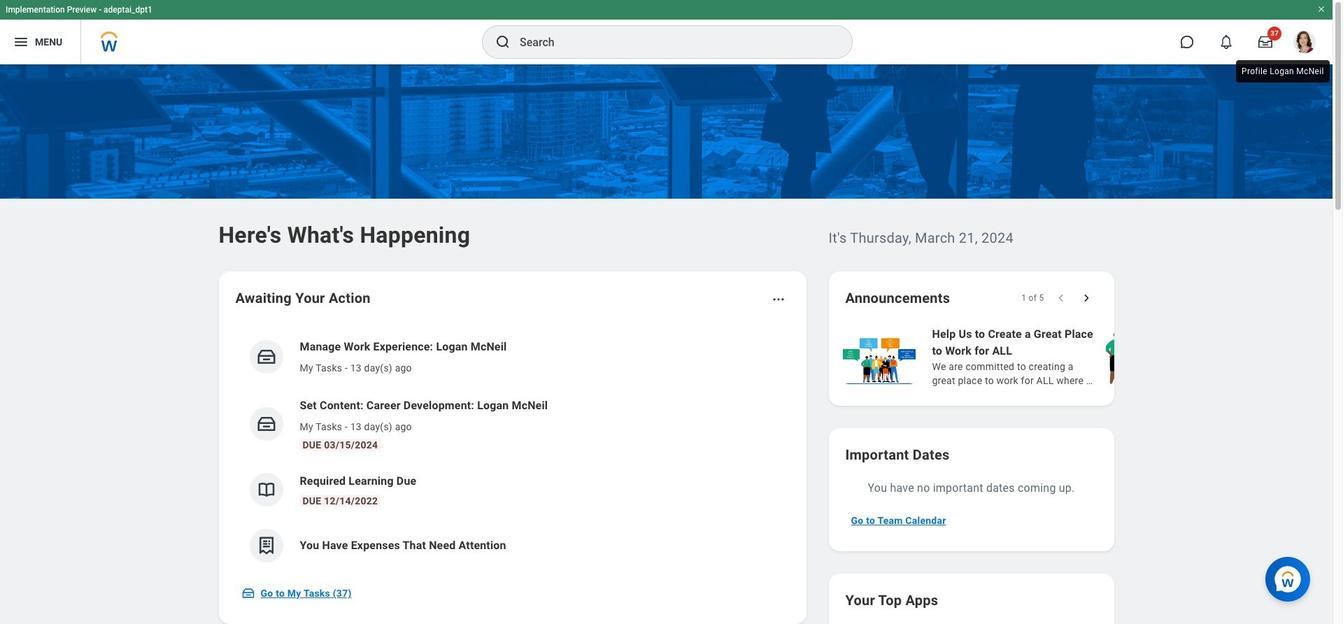 Task type: vqa. For each thing, say whether or not it's contained in the screenshot.
"highlights"
no



Task type: describe. For each thing, give the bounding box(es) containing it.
1 horizontal spatial list
[[840, 325, 1343, 389]]

book open image
[[256, 479, 277, 500]]

2 vertical spatial inbox image
[[241, 586, 255, 600]]

notifications large image
[[1220, 35, 1234, 49]]

close environment banner image
[[1318, 5, 1326, 13]]

0 vertical spatial inbox image
[[256, 346, 277, 367]]

1 vertical spatial inbox image
[[256, 414, 277, 435]]

search image
[[495, 34, 511, 50]]



Task type: locate. For each thing, give the bounding box(es) containing it.
chevron left small image
[[1054, 291, 1068, 305]]

inbox image
[[256, 346, 277, 367], [256, 414, 277, 435], [241, 586, 255, 600]]

Search Workday  search field
[[520, 27, 824, 57]]

inbox large image
[[1259, 35, 1273, 49]]

list
[[840, 325, 1343, 389], [235, 327, 790, 574]]

profile logan mcneil image
[[1294, 31, 1316, 56]]

main content
[[0, 64, 1343, 624]]

justify image
[[13, 34, 29, 50]]

banner
[[0, 0, 1333, 64]]

0 horizontal spatial list
[[235, 327, 790, 574]]

tooltip
[[1234, 57, 1333, 85]]

status
[[1022, 292, 1044, 304]]

chevron right small image
[[1079, 291, 1093, 305]]

dashboard expenses image
[[256, 535, 277, 556]]



